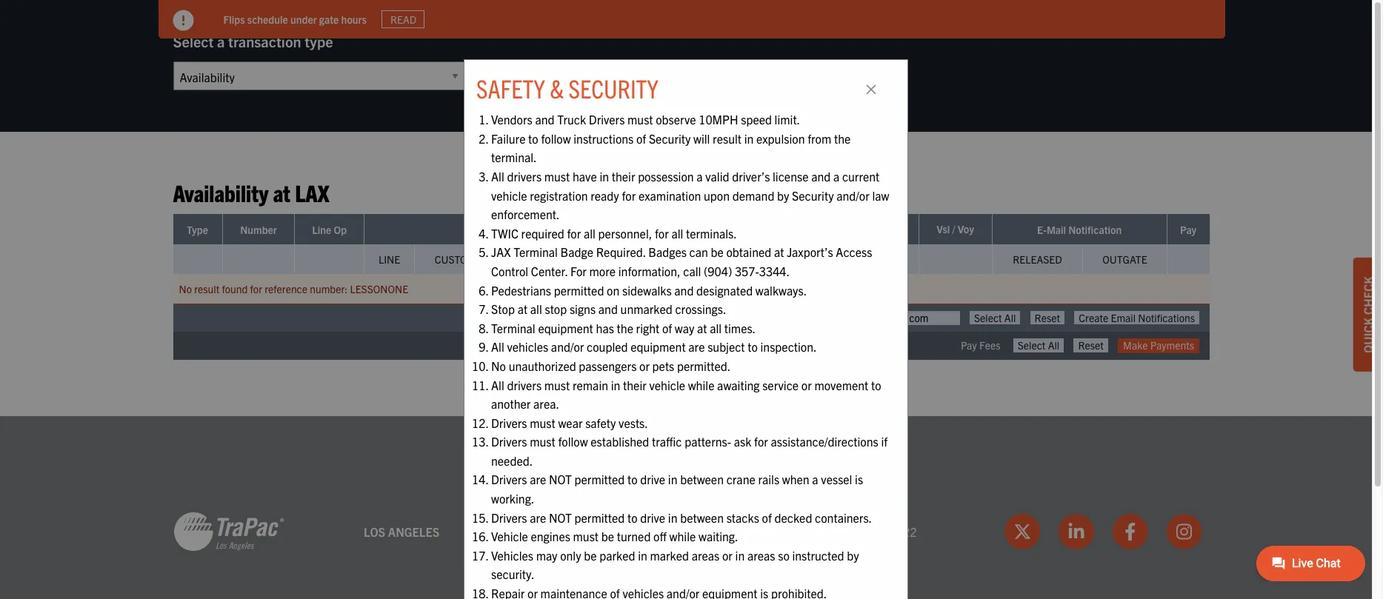 Task type: vqa. For each thing, say whether or not it's contained in the screenshot.
bottom their
yes



Task type: describe. For each thing, give the bounding box(es) containing it.
reference
[[265, 283, 307, 296]]

147
[[580, 496, 601, 511]]

wilmington,
[[519, 515, 580, 530]]

vehicles
[[491, 548, 533, 563]]

safety & security
[[476, 72, 659, 104]]

select
[[173, 32, 214, 50]]

enforcement.
[[491, 207, 560, 222]]

another
[[491, 396, 531, 411]]

1 vertical spatial are
[[530, 472, 546, 487]]

drivers down another
[[491, 415, 527, 430]]

to up turned
[[627, 510, 637, 525]]

0 vertical spatial permitted
[[554, 283, 604, 297]]

twic required
[[491, 226, 564, 241]]

movement
[[814, 377, 868, 392]]

port
[[519, 572, 540, 586]]

2 horizontal spatial be
[[711, 245, 724, 260]]

subject
[[708, 340, 745, 354]]

in up marked
[[668, 510, 677, 525]]

availability
[[173, 178, 268, 207]]

0 vertical spatial equipment
[[538, 321, 593, 335]]

waiting.
[[699, 529, 738, 544]]

0 horizontal spatial the
[[617, 321, 633, 335]]

current
[[842, 169, 880, 184]]

firms code:  y258 port code:  2704
[[519, 553, 609, 586]]

in down turned
[[638, 548, 647, 563]]

los angeles
[[364, 524, 440, 539]]

must up registration
[[544, 169, 570, 184]]

and right the license
[[811, 169, 831, 184]]

3 all from the top
[[491, 377, 504, 392]]

awaiting
[[717, 377, 760, 392]]

payments
[[1150, 339, 1194, 352]]

a down flips
[[217, 32, 225, 50]]

notifications
[[742, 311, 799, 325]]

observe
[[656, 112, 696, 127]]

has
[[596, 321, 614, 335]]

for right ask
[[754, 434, 768, 449]]

at left lax
[[273, 178, 290, 207]]

0 vertical spatial are
[[688, 340, 705, 354]]

1 horizontal spatial equipment
[[631, 340, 686, 354]]

unmarked
[[620, 302, 672, 316]]

firms
[[519, 553, 548, 567]]

1 between from the top
[[680, 472, 724, 487]]

terminal down twic required at the left top of page
[[514, 245, 558, 260]]

y258
[[582, 553, 609, 567]]

containers.
[[815, 510, 872, 525]]

quick check link
[[1353, 258, 1383, 371]]

failure
[[491, 131, 526, 146]]

west
[[542, 477, 567, 492]]

remain
[[573, 377, 608, 392]]

1 vertical spatial code:
[[543, 572, 572, 586]]

terminal up on
[[579, 253, 629, 266]]

hours
[[341, 12, 367, 26]]

times.
[[724, 321, 756, 335]]

lessonone
[[350, 283, 408, 296]]

will
[[693, 131, 710, 146]]

1 vertical spatial type
[[808, 253, 832, 266]]

630
[[519, 477, 540, 492]]

obtained
[[726, 245, 771, 260]]

marked
[[650, 548, 689, 563]]

parked
[[599, 548, 635, 563]]

result inside vendors and truck drivers must observe 10mph speed limit. failure to follow instructions of security will result in expulsion from the terminal. all drivers must have in their possession a valid driver's license and a current vehicle registration ready for examination upon demand by security and/or law enforcement. twic required for all personnel, for all terminals. jax terminal badge required. badges can be obtained at jaxport's access control center. for more information, call (904) 357-3344. pedestrians permitted on sidewalks and designated walkways. stop at all stop signs and unmarked crossings. terminal equipment has the right of way at all times. all vehicles and/or coupled equipment are subject to inspection. no unauthorized passengers or pets permitted. all drivers must remain in their vehicle while awaiting service or movement to another area. drivers must wear safety vests. drivers must follow established traffic patterns- ask for assistance/directions if needed. drivers are not permitted to drive in between crane rails when a vessel is working. drivers are not permitted to drive in between stacks of decked containers. vehicle engines must be turned off while waiting. vehicles may only be parked in marked areas or in areas so instructed by security.
[[713, 131, 742, 146]]

needed.
[[491, 453, 533, 468]]

valid
[[705, 169, 729, 184]]

must down area.
[[530, 415, 555, 430]]

number:
[[310, 283, 348, 296]]

fees
[[979, 339, 1001, 352]]

stop
[[545, 302, 567, 316]]

no result found for reference number: lessonone
[[179, 283, 408, 296]]

drivers up the vehicle
[[491, 510, 527, 525]]

0 vertical spatial or
[[639, 358, 650, 373]]

make payments link
[[1118, 339, 1199, 353]]

2722
[[890, 524, 917, 539]]

a right when
[[812, 472, 818, 487]]

so
[[778, 548, 790, 563]]

line op
[[312, 223, 347, 237]]

and left truck
[[535, 112, 555, 127]]

at right way
[[697, 321, 707, 335]]

customer
[[745, 524, 794, 539]]

jaxport's
[[787, 245, 833, 260]]

1 vertical spatial and/or
[[551, 340, 584, 354]]

outgate
[[1103, 253, 1147, 266]]

on
[[607, 283, 620, 297]]

found
[[222, 283, 248, 296]]

customer service: 877-387-2722
[[745, 524, 917, 539]]

patterns-
[[685, 434, 731, 449]]

a left valid
[[697, 169, 703, 184]]

90744
[[600, 515, 634, 530]]

357-
[[735, 264, 759, 278]]

1 drive from the top
[[640, 472, 665, 487]]

2 not from the top
[[549, 510, 572, 525]]

in down speed
[[744, 131, 754, 146]]

1 horizontal spatial the
[[834, 131, 851, 146]]

630 west harry bridges blvd berths 136-147 wilmington, ca 90744
[[519, 477, 665, 530]]

crossings.
[[675, 302, 726, 316]]

drivers up 'instructions'
[[589, 112, 625, 127]]

stacks
[[726, 510, 759, 525]]

a left the current
[[833, 169, 840, 184]]

badge required.
[[561, 245, 646, 260]]

inspection.
[[760, 340, 817, 354]]

to down times.
[[748, 340, 758, 354]]

lax
[[295, 178, 329, 207]]

1 vertical spatial by
[[847, 548, 859, 563]]

1 drivers from the top
[[507, 169, 542, 184]]

security.
[[491, 567, 535, 582]]

to left blvd
[[627, 472, 637, 487]]

2704
[[574, 572, 602, 586]]

1 vertical spatial their
[[623, 377, 647, 392]]

and down the call
[[674, 283, 694, 297]]

drivers up needed.
[[491, 434, 527, 449]]

in right blvd
[[668, 472, 677, 487]]

examination
[[639, 188, 701, 203]]

access
[[836, 245, 872, 260]]

center.
[[531, 264, 568, 278]]

status for yard
[[693, 223, 723, 237]]

for up badge required. on the left top of the page
[[567, 226, 581, 241]]

make
[[1123, 339, 1148, 352]]

area.
[[533, 396, 559, 411]]

email
[[684, 311, 709, 325]]

(904)
[[704, 264, 732, 278]]

service
[[762, 377, 799, 392]]

vehicle
[[491, 529, 528, 544]]

to right failure on the left of the page
[[528, 131, 538, 146]]

0 horizontal spatial by
[[777, 188, 789, 203]]

badges
[[648, 245, 687, 260]]

all up badges
[[671, 226, 683, 241]]

0 vertical spatial follow
[[541, 131, 571, 146]]

2 between from the top
[[680, 510, 724, 525]]

op
[[334, 223, 347, 237]]

berths
[[519, 496, 553, 511]]

read link
[[381, 10, 425, 28]]

0 vertical spatial while
[[688, 377, 714, 392]]

1 vertical spatial permitted
[[575, 472, 625, 487]]

expulsion
[[756, 131, 805, 146]]

/
[[952, 223, 955, 236]]

traffic
[[652, 434, 682, 449]]



Task type: locate. For each thing, give the bounding box(es) containing it.
by
[[777, 188, 789, 203], [847, 548, 859, 563]]

0 vertical spatial be
[[711, 245, 724, 260]]

pay for pay fees
[[961, 339, 977, 352]]

1 horizontal spatial be
[[601, 529, 614, 544]]

all down 'terminal.'
[[491, 169, 504, 184]]

may
[[536, 548, 557, 563]]

1 horizontal spatial line
[[378, 253, 400, 266]]

mail
[[1047, 223, 1066, 237]]

and/or
[[837, 188, 870, 203], [551, 340, 584, 354]]

0 horizontal spatial pay
[[961, 339, 977, 352]]

schedule
[[247, 12, 288, 26]]

line
[[312, 223, 331, 237], [378, 253, 400, 266]]

vendors
[[491, 112, 532, 127]]

and up has
[[598, 302, 618, 316]]

are up permitted.
[[688, 340, 705, 354]]

the right has
[[617, 321, 633, 335]]

between down patterns-
[[680, 472, 724, 487]]

1 vertical spatial follow
[[558, 434, 588, 449]]

0 horizontal spatial areas
[[692, 548, 720, 563]]

1 vertical spatial line
[[378, 253, 400, 266]]

1 vertical spatial all
[[491, 340, 504, 354]]

their down passengers
[[623, 377, 647, 392]]

yard
[[671, 223, 691, 237]]

result down 10mph
[[713, 131, 742, 146]]

instructions
[[574, 131, 634, 146]]

their up ready
[[612, 169, 635, 184]]

status up can
[[693, 223, 723, 237]]

2 vertical spatial of
[[762, 510, 772, 525]]

areas left so
[[747, 548, 775, 563]]

for left yard
[[655, 226, 669, 241]]

0 vertical spatial drivers
[[507, 169, 542, 184]]

all left stop
[[530, 302, 542, 316]]

all up badge required. on the left top of the page
[[584, 226, 596, 241]]

2 vertical spatial or
[[722, 548, 733, 563]]

line for line
[[378, 253, 400, 266]]

0 horizontal spatial be
[[584, 548, 597, 563]]

drive right the bridges
[[640, 472, 665, 487]]

possession
[[638, 169, 694, 184]]

or
[[639, 358, 650, 373], [801, 377, 812, 392], [722, 548, 733, 563]]

the right from
[[834, 131, 851, 146]]

off
[[653, 529, 667, 544]]

when
[[782, 472, 809, 487]]

instructed
[[792, 548, 844, 563]]

0 horizontal spatial or
[[639, 358, 650, 373]]

1 horizontal spatial of
[[662, 321, 672, 335]]

or down waiting.
[[722, 548, 733, 563]]

are up berths
[[530, 472, 546, 487]]

1 vertical spatial or
[[801, 377, 812, 392]]

are up engines
[[530, 510, 546, 525]]

0 vertical spatial between
[[680, 472, 724, 487]]

working.
[[491, 491, 534, 506]]

and/or down the current
[[837, 188, 870, 203]]

2 drive from the top
[[640, 510, 665, 525]]

not up 136-
[[549, 472, 572, 487]]

stop
[[491, 302, 515, 316]]

all up "subject"
[[710, 321, 722, 335]]

status down designated
[[711, 311, 740, 325]]

by down 877-
[[847, 548, 859, 563]]

× button
[[846, 66, 896, 104]]

security
[[569, 72, 659, 104], [649, 131, 691, 146], [792, 188, 834, 203]]

×
[[864, 70, 878, 100]]

0 vertical spatial of
[[636, 131, 646, 146]]

between up waiting.
[[680, 510, 724, 525]]

1 vertical spatial equipment
[[631, 340, 686, 354]]

right
[[636, 321, 659, 335]]

2 horizontal spatial of
[[762, 510, 772, 525]]

drive up off
[[640, 510, 665, 525]]

vehicle down pets
[[649, 377, 685, 392]]

2 vertical spatial all
[[491, 377, 504, 392]]

blvd
[[643, 477, 665, 492]]

&
[[550, 72, 564, 104]]

1 all from the top
[[491, 169, 504, 184]]

drivers down 'terminal.'
[[507, 169, 542, 184]]

1 vertical spatial security
[[649, 131, 691, 146]]

while down permitted.
[[688, 377, 714, 392]]

1 vertical spatial drivers
[[507, 377, 542, 392]]

for right "found"
[[250, 283, 262, 296]]

1 vertical spatial pay
[[961, 339, 977, 352]]

drivers up another
[[507, 377, 542, 392]]

drivers
[[589, 112, 625, 127], [491, 415, 527, 430], [491, 434, 527, 449], [491, 472, 527, 487], [491, 510, 527, 525]]

harry
[[570, 477, 598, 492]]

2 horizontal spatial or
[[801, 377, 812, 392]]

of right the stacks
[[762, 510, 772, 525]]

0 vertical spatial drive
[[640, 472, 665, 487]]

demand
[[732, 188, 774, 203]]

security down the license
[[792, 188, 834, 203]]

877-
[[841, 524, 865, 539]]

1 areas from the left
[[692, 548, 720, 563]]

no left "found"
[[179, 283, 192, 296]]

must up only
[[573, 529, 599, 544]]

line up lessonone
[[378, 253, 400, 266]]

Enter reference number(s) text field
[[495, 0, 1105, 37]]

select a transaction type
[[173, 32, 333, 50]]

Your Email email field
[[812, 311, 960, 326]]

must left observe
[[627, 112, 653, 127]]

vendors and truck drivers must observe 10mph speed limit. failure to follow instructions of security will result in expulsion from the terminal. all drivers must have in their possession a valid driver's license and a current vehicle registration ready for examination upon demand by security and/or law enforcement. twic required for all personnel, for all terminals. jax terminal badge required. badges can be obtained at jaxport's access control center. for more information, call (904) 357-3344. pedestrians permitted on sidewalks and designated walkways. stop at all stop signs and unmarked crossings. terminal equipment has the right of way at all times. all vehicles and/or coupled equipment are subject to inspection. no unauthorized passengers or pets permitted. all drivers must remain in their vehicle while awaiting service or movement to another area. drivers must wear safety vests. drivers must follow established traffic patterns- ask for assistance/directions if needed. drivers are not permitted to drive in between crane rails when a vessel is working. drivers are not permitted to drive in between stacks of decked containers. vehicle engines must be turned off while waiting. vehicles may only be parked in marked areas or in areas so instructed by security.
[[491, 112, 889, 582]]

or left pets
[[639, 358, 650, 373]]

no up another
[[491, 358, 506, 373]]

ask
[[734, 434, 751, 449]]

line left op at the left
[[312, 223, 331, 237]]

bridges
[[601, 477, 640, 492]]

drivers down needed.
[[491, 472, 527, 487]]

be right only
[[584, 548, 597, 563]]

1 vertical spatial of
[[662, 321, 672, 335]]

1 vertical spatial no
[[491, 358, 506, 373]]

equipment down stop
[[538, 321, 593, 335]]

be right can
[[711, 245, 724, 260]]

2 vertical spatial are
[[530, 510, 546, 525]]

engines
[[531, 529, 570, 544]]

speed
[[741, 112, 772, 127]]

must up needed.
[[530, 434, 555, 449]]

0 horizontal spatial vehicle
[[491, 188, 527, 203]]

1 vertical spatial result
[[194, 283, 219, 296]]

permitted
[[554, 283, 604, 297], [575, 472, 625, 487], [575, 510, 625, 525]]

in down waiting.
[[735, 548, 745, 563]]

jax
[[491, 245, 511, 260]]

0 vertical spatial by
[[777, 188, 789, 203]]

1 vertical spatial the
[[617, 321, 633, 335]]

1 horizontal spatial vehicle
[[649, 377, 685, 392]]

1 horizontal spatial by
[[847, 548, 859, 563]]

2 drivers from the top
[[507, 377, 542, 392]]

call
[[683, 264, 701, 278]]

truck
[[557, 112, 586, 127]]

be up parked
[[601, 529, 614, 544]]

0 horizontal spatial no
[[179, 283, 192, 296]]

the
[[834, 131, 851, 146], [617, 321, 633, 335]]

of right 'instructions'
[[636, 131, 646, 146]]

0 horizontal spatial equipment
[[538, 321, 593, 335]]

0 vertical spatial type
[[187, 223, 208, 237]]

security up 'instructions'
[[569, 72, 659, 104]]

0 vertical spatial code:
[[551, 553, 579, 567]]

status for email
[[711, 311, 740, 325]]

customs
[[435, 253, 482, 266]]

not up engines
[[549, 510, 572, 525]]

1 vertical spatial while
[[669, 529, 696, 544]]

from
[[808, 131, 831, 146]]

signs
[[570, 302, 596, 316]]

vsl / voy
[[937, 223, 974, 236]]

security down observe
[[649, 131, 691, 146]]

1 horizontal spatial areas
[[747, 548, 775, 563]]

for right ready
[[622, 188, 636, 203]]

1 horizontal spatial type
[[808, 253, 832, 266]]

rails
[[758, 472, 779, 487]]

2 vertical spatial permitted
[[575, 510, 625, 525]]

decked
[[775, 510, 812, 525]]

1 vertical spatial vehicle
[[649, 377, 685, 392]]

2 vertical spatial security
[[792, 188, 834, 203]]

line for line op
[[312, 223, 331, 237]]

None button
[[970, 311, 1020, 325], [1030, 311, 1065, 325], [1074, 311, 1199, 325], [1013, 339, 1064, 352], [1074, 339, 1108, 352], [970, 311, 1020, 325], [1030, 311, 1065, 325], [1074, 311, 1199, 325], [1013, 339, 1064, 352], [1074, 339, 1108, 352]]

0 horizontal spatial result
[[194, 283, 219, 296]]

of left way
[[662, 321, 672, 335]]

1 vertical spatial between
[[680, 510, 724, 525]]

los angeles image
[[173, 511, 284, 553]]

gate
[[319, 12, 339, 26]]

code: down engines
[[551, 553, 579, 567]]

code: down may
[[543, 572, 572, 586]]

while right off
[[669, 529, 696, 544]]

walkways.
[[756, 283, 807, 297]]

0 vertical spatial pay
[[1180, 223, 1197, 237]]

1 not from the top
[[549, 472, 572, 487]]

follow down truck
[[541, 131, 571, 146]]

136-
[[556, 496, 580, 511]]

number
[[240, 223, 277, 237]]

2 vertical spatial be
[[584, 548, 597, 563]]

3344.
[[759, 264, 790, 278]]

1 horizontal spatial or
[[722, 548, 733, 563]]

coupled
[[587, 340, 628, 354]]

1 vertical spatial status
[[711, 311, 740, 325]]

0 horizontal spatial and/or
[[551, 340, 584, 354]]

vehicle up enforcement.
[[491, 188, 527, 203]]

availability at lax
[[173, 178, 329, 207]]

at up 3344.
[[774, 245, 784, 260]]

size
[[758, 253, 779, 266]]

ready
[[591, 188, 619, 203]]

0 vertical spatial vehicle
[[491, 188, 527, 203]]

ca
[[583, 515, 598, 530]]

more
[[589, 264, 616, 278]]

in down passengers
[[611, 377, 620, 392]]

must up area.
[[544, 377, 570, 392]]

by down the license
[[777, 188, 789, 203]]

for
[[570, 264, 587, 278]]

1 horizontal spatial result
[[713, 131, 742, 146]]

no inside vendors and truck drivers must observe 10mph speed limit. failure to follow instructions of security will result in expulsion from the terminal. all drivers must have in their possession a valid driver's license and a current vehicle registration ready for examination upon demand by security and/or law enforcement. twic required for all personnel, for all terminals. jax terminal badge required. badges can be obtained at jaxport's access control center. for more information, call (904) 357-3344. pedestrians permitted on sidewalks and designated walkways. stop at all stop signs and unmarked crossings. terminal equipment has the right of way at all times. all vehicles and/or coupled equipment are subject to inspection. no unauthorized passengers or pets permitted. all drivers must remain in their vehicle while awaiting service or movement to another area. drivers must wear safety vests. drivers must follow established traffic patterns- ask for assistance/directions if needed. drivers are not permitted to drive in between crane rails when a vessel is working. drivers are not permitted to drive in between stacks of decked containers. vehicle engines must be turned off while waiting. vehicles may only be parked in marked areas or in areas so instructed by security.
[[491, 358, 506, 373]]

type left access on the right top of page
[[808, 253, 832, 266]]

way
[[675, 321, 694, 335]]

2 all from the top
[[491, 340, 504, 354]]

387-
[[865, 524, 890, 539]]

result left "found"
[[194, 283, 219, 296]]

1 horizontal spatial and/or
[[837, 188, 870, 203]]

1 vertical spatial drive
[[640, 510, 665, 525]]

e-
[[1037, 223, 1047, 237]]

if
[[881, 434, 888, 449]]

0 vertical spatial and/or
[[837, 188, 870, 203]]

angeles
[[388, 524, 440, 539]]

terminal down stop
[[491, 321, 535, 335]]

0 vertical spatial not
[[549, 472, 572, 487]]

pay for pay
[[1180, 223, 1197, 237]]

0 vertical spatial result
[[713, 131, 742, 146]]

quick check
[[1361, 276, 1376, 353]]

footer containing 630 west harry bridges blvd
[[0, 416, 1383, 599]]

vehicles
[[507, 340, 548, 354]]

1 vertical spatial not
[[549, 510, 572, 525]]

0 vertical spatial status
[[693, 223, 723, 237]]

of
[[636, 131, 646, 146], [662, 321, 672, 335], [762, 510, 772, 525]]

voy
[[958, 223, 974, 236]]

follow down wear safety
[[558, 434, 588, 449]]

0 vertical spatial no
[[179, 283, 192, 296]]

solid image
[[173, 10, 194, 31]]

safety & security dialog
[[464, 59, 908, 599]]

to right movement on the right bottom
[[871, 377, 881, 392]]

or right service at the bottom right
[[801, 377, 812, 392]]

type down availability
[[187, 223, 208, 237]]

0 horizontal spatial type
[[187, 223, 208, 237]]

email status notifications
[[684, 311, 799, 325]]

read
[[390, 13, 416, 26]]

to
[[528, 131, 538, 146], [748, 340, 758, 354], [871, 377, 881, 392], [627, 472, 637, 487], [627, 510, 637, 525]]

license
[[773, 169, 809, 184]]

e-mail notification
[[1037, 223, 1122, 237]]

in up ready
[[600, 169, 609, 184]]

footer
[[0, 416, 1383, 599]]

in
[[744, 131, 754, 146], [600, 169, 609, 184], [611, 377, 620, 392], [668, 472, 677, 487], [668, 510, 677, 525], [638, 548, 647, 563], [735, 548, 745, 563]]

0 vertical spatial the
[[834, 131, 851, 146]]

all left vehicles
[[491, 340, 504, 354]]

0 horizontal spatial line
[[312, 223, 331, 237]]

0 horizontal spatial of
[[636, 131, 646, 146]]

1 horizontal spatial no
[[491, 358, 506, 373]]

at down pedestrians
[[518, 302, 528, 316]]

pay fees
[[961, 339, 1001, 352]]

can
[[689, 245, 708, 260]]

0 vertical spatial all
[[491, 169, 504, 184]]

law
[[872, 188, 889, 203]]

1 vertical spatial be
[[601, 529, 614, 544]]

equipment up pets
[[631, 340, 686, 354]]

and/or up the unauthorized
[[551, 340, 584, 354]]

crane
[[726, 472, 755, 487]]

1 horizontal spatial pay
[[1180, 223, 1197, 237]]

0 vertical spatial line
[[312, 223, 331, 237]]

areas down waiting.
[[692, 548, 720, 563]]

2 areas from the left
[[747, 548, 775, 563]]

0 vertical spatial their
[[612, 169, 635, 184]]

0 vertical spatial security
[[569, 72, 659, 104]]

all up another
[[491, 377, 504, 392]]



